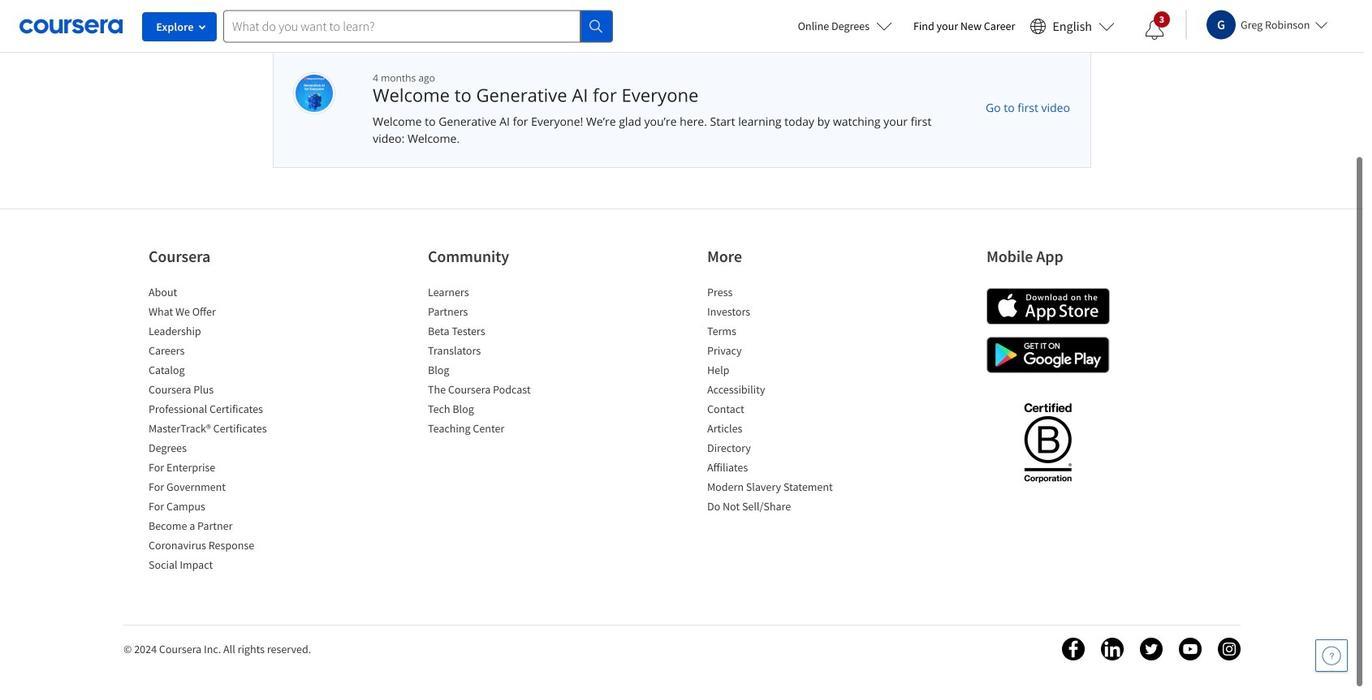 Task type: locate. For each thing, give the bounding box(es) containing it.
coursera image
[[19, 13, 123, 39]]

coursera facebook image
[[1062, 638, 1085, 661]]

list item
[[149, 284, 287, 304], [428, 284, 566, 304], [707, 284, 845, 304], [149, 304, 287, 323], [428, 304, 566, 323], [707, 304, 845, 323], [149, 323, 287, 343], [428, 323, 566, 343], [707, 323, 845, 343], [149, 343, 287, 362], [428, 343, 566, 362], [707, 343, 845, 362], [149, 362, 287, 382], [428, 362, 566, 382], [707, 362, 845, 382], [149, 382, 287, 401], [428, 382, 566, 401], [707, 382, 845, 401], [149, 401, 287, 421], [428, 401, 566, 421], [707, 401, 845, 421], [149, 421, 287, 440], [428, 421, 566, 440], [707, 421, 845, 440], [149, 440, 287, 460], [707, 440, 845, 460], [149, 460, 287, 479], [707, 460, 845, 479], [149, 479, 287, 499], [707, 479, 845, 499], [149, 499, 287, 518], [707, 499, 845, 518], [149, 518, 287, 538], [149, 538, 287, 557], [149, 557, 287, 577]]

1 list from the left
[[149, 284, 287, 577]]

1 horizontal spatial list
[[428, 284, 566, 440]]

list
[[149, 284, 287, 577], [428, 284, 566, 440], [707, 284, 845, 518]]

None search field
[[223, 10, 613, 43]]

get it on google play image
[[987, 337, 1110, 374]]

logo of certified b corporation image
[[1015, 394, 1081, 491]]

help center image
[[1322, 646, 1342, 666]]

2 list from the left
[[428, 284, 566, 440]]

3 list from the left
[[707, 284, 845, 518]]

2 horizontal spatial list
[[707, 284, 845, 518]]

0 horizontal spatial list
[[149, 284, 287, 577]]



Task type: vqa. For each thing, say whether or not it's contained in the screenshot.
Get it on Google Play image on the right of the page
yes



Task type: describe. For each thing, give the bounding box(es) containing it.
download on the app store image
[[987, 288, 1110, 325]]

coursera youtube image
[[1179, 638, 1202, 661]]

coursera linkedin image
[[1101, 638, 1124, 661]]

coursera instagram image
[[1218, 638, 1241, 661]]

What do you want to learn? text field
[[223, 10, 581, 43]]

coursera twitter image
[[1140, 638, 1163, 661]]



